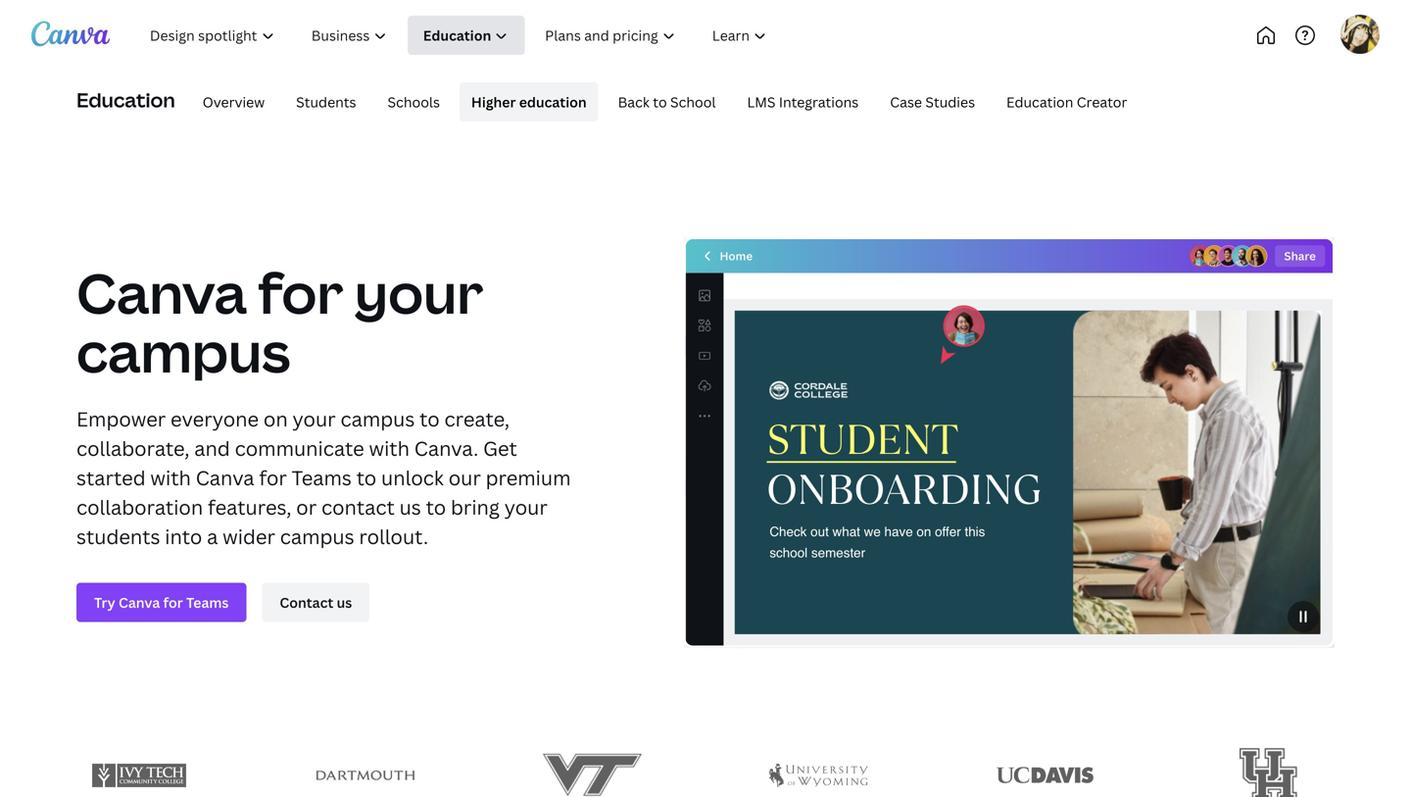 Task type: vqa. For each thing, say whether or not it's contained in the screenshot.
is inside the Magic Write™ is your AI-powered writing assistant, helping you write copy and brainstorm ideas.
no



Task type: describe. For each thing, give the bounding box(es) containing it.
back to school
[[618, 92, 716, 111]]

to up contact
[[357, 464, 377, 491]]

communicate
[[235, 435, 364, 462]]

semester inside student onboarding check out what we have on offer this school semester
[[812, 545, 866, 560]]

lms integrations link
[[736, 82, 871, 122]]

education for education
[[76, 86, 175, 113]]

higher
[[471, 92, 516, 111]]

lms integrations
[[747, 92, 859, 111]]

dartmouth image
[[316, 760, 415, 791]]

case
[[890, 92, 922, 111]]

canva inside empower everyone on your campus to create, collaborate, and communicate with canva. get started with canva for teams to unlock our premium collaboration features, or contact us to bring your students into a wider campus rollout.
[[196, 464, 254, 491]]

your inside canva for your campus
[[355, 255, 484, 330]]

this inside student onboarding check out what we have on offer this school semester
[[965, 524, 986, 539]]

offer inside student onboarding check out what we have on offer this school semester
[[935, 524, 961, 539]]

on inside student onboarding check out what we have on offer this school semester
[[917, 524, 932, 539]]

higher education link
[[460, 82, 599, 122]]

case studies link
[[879, 82, 987, 122]]

students link
[[284, 82, 368, 122]]

unlock
[[381, 464, 444, 491]]

ben
[[982, 504, 1000, 517]]

onboarding for student onboarding check out what we have on offer this school semester
[[767, 460, 1042, 518]]

education creator link
[[995, 82, 1140, 122]]

teams
[[292, 464, 352, 491]]

student onboarding check out what we have on offer this school semester
[[767, 411, 1042, 560]]

this inside check out what we have on offer this school semester ben
[[965, 524, 986, 539]]

2 vertical spatial your
[[505, 494, 548, 521]]

to right us on the bottom left
[[426, 494, 446, 521]]

empower
[[76, 405, 166, 432]]

student onboarding
[[767, 411, 1042, 518]]

1 vertical spatial campus
[[341, 405, 415, 432]]

features,
[[208, 494, 292, 521]]

collaborate,
[[76, 435, 190, 462]]

onboarding for student onboarding
[[767, 460, 1042, 518]]

create,
[[445, 405, 510, 432]]

contact
[[322, 494, 395, 521]]

semester inside check out what we have on offer this school semester ben
[[812, 545, 866, 560]]

1 horizontal spatial with
[[369, 435, 410, 462]]

into
[[165, 523, 202, 550]]

collaboration
[[76, 494, 203, 521]]

we inside check out what we have on offer this school semester ben
[[864, 524, 881, 539]]

lms
[[747, 92, 776, 111]]

virginia tech image
[[543, 731, 642, 797]]

out inside student onboarding check out what we have on offer this school semester
[[811, 524, 829, 539]]

what inside check out what we have on offer this school semester ben
[[833, 524, 861, 539]]

what inside student onboarding check out what we have on offer this school semester
[[833, 524, 861, 539]]

overview link
[[191, 82, 277, 122]]

uc davis image
[[996, 758, 1095, 793]]

canva.
[[414, 435, 479, 462]]



Task type: locate. For each thing, give the bounding box(es) containing it.
for
[[258, 255, 343, 330], [259, 464, 287, 491]]

with
[[369, 435, 410, 462], [150, 464, 191, 491]]

campus
[[76, 314, 290, 389], [341, 405, 415, 432], [280, 523, 354, 550]]

on
[[264, 405, 288, 432], [917, 524, 932, 539], [917, 524, 932, 539]]

1 vertical spatial your
[[293, 405, 336, 432]]

back to school link
[[606, 82, 728, 122]]

school
[[770, 545, 808, 560], [770, 545, 808, 560]]

or
[[296, 494, 317, 521]]

us
[[400, 494, 421, 521]]

your
[[355, 255, 484, 330], [293, 405, 336, 432], [505, 494, 548, 521]]

canva
[[76, 255, 247, 330], [196, 464, 254, 491]]

student inside student onboarding
[[767, 411, 958, 469]]

on inside check out what we have on offer this school semester ben
[[917, 524, 932, 539]]

to right back on the top left of page
[[653, 92, 667, 111]]

university of wyoming image
[[770, 755, 869, 796]]

premium
[[486, 464, 571, 491]]

schools
[[388, 92, 440, 111]]

rollout.
[[359, 523, 428, 550]]

menu bar
[[183, 82, 1140, 122]]

education inside menu bar
[[1007, 92, 1074, 111]]

we
[[864, 524, 881, 539], [864, 524, 881, 539]]

university of houston image
[[1240, 734, 1305, 797]]

check
[[770, 524, 807, 539], [770, 524, 807, 539]]

1 horizontal spatial your
[[355, 255, 484, 330]]

a
[[207, 523, 218, 550]]

this
[[965, 524, 986, 539], [965, 524, 986, 539]]

with up collaboration
[[150, 464, 191, 491]]

student
[[767, 411, 958, 469], [767, 411, 958, 469]]

have inside student onboarding check out what we have on offer this school semester
[[885, 524, 913, 539]]

overview
[[203, 92, 265, 111]]

integrations
[[779, 92, 859, 111]]

education
[[519, 92, 587, 111]]

education creator
[[1007, 92, 1128, 111]]

semester
[[812, 545, 866, 560], [812, 545, 866, 560]]

offer inside check out what we have on offer this school semester ben
[[935, 524, 961, 539]]

1 vertical spatial for
[[259, 464, 287, 491]]

offer
[[935, 524, 961, 539], [935, 524, 961, 539]]

menu bar containing overview
[[183, 82, 1140, 122]]

1 vertical spatial canva
[[196, 464, 254, 491]]

out inside check out what we have on offer this school semester ben
[[811, 524, 829, 539]]

get
[[483, 435, 517, 462]]

to inside menu bar
[[653, 92, 667, 111]]

wider
[[223, 523, 275, 550]]

creator
[[1077, 92, 1128, 111]]

students
[[76, 523, 160, 550]]

schools link
[[376, 82, 452, 122]]

campus inside canva for your campus
[[76, 314, 290, 389]]

school inside check out what we have on offer this school semester ben
[[770, 545, 808, 560]]

started
[[76, 464, 146, 491]]

empower everyone on your campus to create, collaborate, and communicate with canva. get started with canva for teams to unlock our premium collaboration features, or contact us to bring your students into a wider campus rollout.
[[76, 405, 571, 550]]

campus up unlock
[[341, 405, 415, 432]]

0 vertical spatial campus
[[76, 314, 290, 389]]

ivy tech image
[[90, 755, 189, 796]]

0 vertical spatial for
[[258, 255, 343, 330]]

campus up everyone at the bottom left
[[76, 314, 290, 389]]

0 vertical spatial canva
[[76, 255, 247, 330]]

to
[[653, 92, 667, 111], [420, 405, 440, 432], [357, 464, 377, 491], [426, 494, 446, 521]]

onboarding
[[767, 460, 1042, 518], [767, 460, 1042, 518]]

our
[[449, 464, 481, 491]]

what
[[833, 524, 861, 539], [833, 524, 861, 539]]

0 horizontal spatial with
[[150, 464, 191, 491]]

with up unlock
[[369, 435, 410, 462]]

to up canva.
[[420, 405, 440, 432]]

campus down or on the bottom left
[[280, 523, 354, 550]]

we inside student onboarding check out what we have on offer this school semester
[[864, 524, 881, 539]]

2 vertical spatial campus
[[280, 523, 354, 550]]

for inside canva for your campus
[[258, 255, 343, 330]]

for inside empower everyone on your campus to create, collaborate, and communicate with canva. get started with canva for teams to unlock our premium collaboration features, or contact us to bring your students into a wider campus rollout.
[[259, 464, 287, 491]]

top level navigation element
[[133, 16, 850, 55]]

have
[[885, 524, 913, 539], [885, 524, 913, 539]]

have inside check out what we have on offer this school semester ben
[[885, 524, 913, 539]]

0 vertical spatial with
[[369, 435, 410, 462]]

2 horizontal spatial your
[[505, 494, 548, 521]]

0 vertical spatial your
[[355, 255, 484, 330]]

check inside check out what we have on offer this school semester ben
[[770, 524, 807, 539]]

school
[[671, 92, 716, 111]]

and
[[194, 435, 230, 462]]

0 horizontal spatial education
[[76, 86, 175, 113]]

student inside student onboarding check out what we have on offer this school semester
[[767, 411, 958, 469]]

student for student onboarding check out what we have on offer this school semester
[[767, 411, 958, 469]]

1 horizontal spatial education
[[1007, 92, 1074, 111]]

students
[[296, 92, 356, 111]]

school inside student onboarding check out what we have on offer this school semester
[[770, 545, 808, 560]]

out
[[811, 524, 829, 539], [811, 524, 829, 539]]

studies
[[926, 92, 975, 111]]

case studies
[[890, 92, 975, 111]]

canva for your campus
[[76, 255, 484, 389]]

education for education creator
[[1007, 92, 1074, 111]]

check inside student onboarding check out what we have on offer this school semester
[[770, 524, 807, 539]]

check out what we have on offer this school semester ben
[[770, 504, 1000, 560]]

back
[[618, 92, 650, 111]]

on inside empower everyone on your campus to create, collaborate, and communicate with canva. get started with canva for teams to unlock our premium collaboration features, or contact us to bring your students into a wider campus rollout.
[[264, 405, 288, 432]]

canva inside canva for your campus
[[76, 255, 247, 330]]

1 vertical spatial with
[[150, 464, 191, 491]]

bring
[[451, 494, 500, 521]]

student for student onboarding
[[767, 411, 958, 469]]

everyone
[[171, 405, 259, 432]]

education
[[76, 86, 175, 113], [1007, 92, 1074, 111]]

0 horizontal spatial your
[[293, 405, 336, 432]]

higher education
[[471, 92, 587, 111]]



